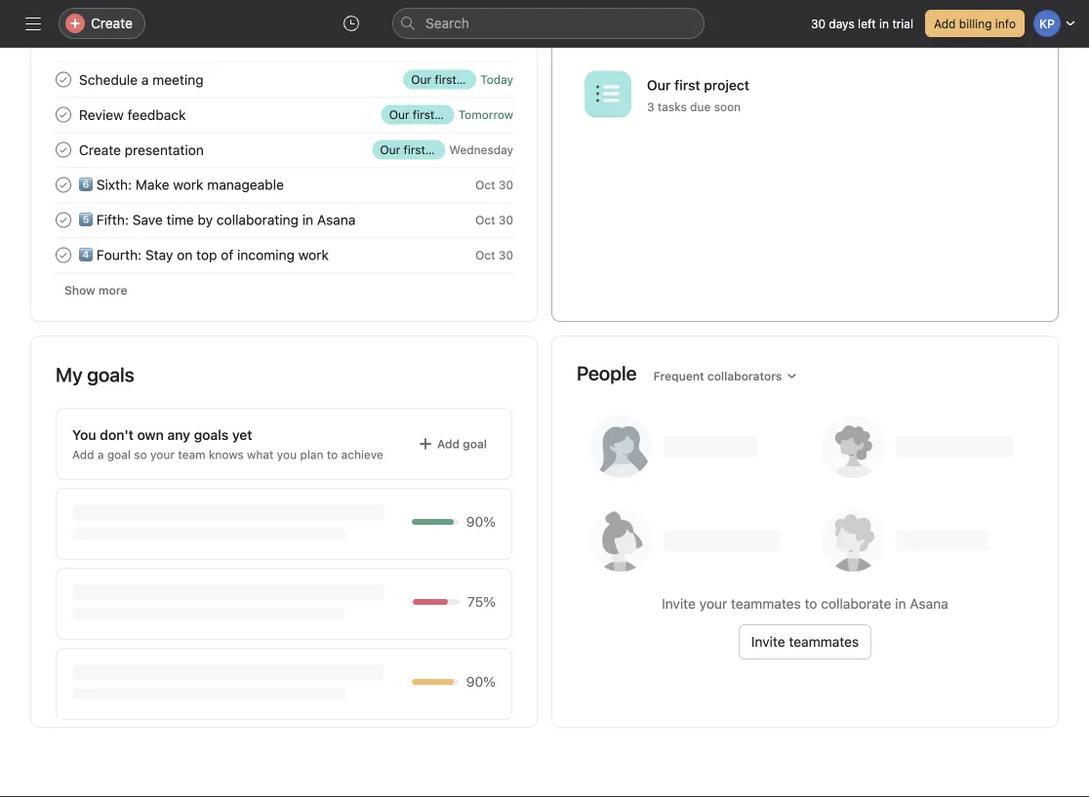 Task type: describe. For each thing, give the bounding box(es) containing it.
our inside our first project 3 tasks due soon
[[647, 77, 671, 93]]

completed image for schedule
[[52, 68, 75, 91]]

tasks
[[658, 100, 687, 114]]

first inside our first project 3 tasks due soon
[[675, 77, 700, 93]]

1 horizontal spatial asana
[[910, 596, 949, 612]]

soon
[[714, 100, 741, 114]]

completed checkbox for 4️⃣
[[52, 244, 75, 267]]

make
[[136, 176, 169, 193]]

teammates inside button
[[789, 634, 859, 650]]

show more
[[64, 284, 127, 297]]

due
[[690, 100, 711, 114]]

collaborators
[[708, 369, 782, 383]]

goal inside button
[[463, 437, 487, 451]]

history image
[[344, 16, 359, 31]]

0 vertical spatial teammates
[[731, 596, 801, 612]]

0 vertical spatial a
[[141, 72, 149, 88]]

review feedback
[[79, 107, 186, 123]]

6️⃣
[[79, 176, 93, 193]]

project for review feedback
[[438, 108, 477, 122]]

time
[[166, 212, 194, 228]]

incoming
[[237, 247, 295, 263]]

1 oct 30 button from the top
[[475, 178, 513, 192]]

achieve
[[341, 448, 383, 462]]

save
[[132, 212, 163, 228]]

my goals
[[56, 363, 134, 386]]

expand sidebar image
[[25, 16, 41, 31]]

completed image for 4️⃣
[[52, 244, 75, 267]]

30 days left in trial
[[811, 17, 914, 30]]

5️⃣ fifth: save time by collaborating in asana
[[79, 212, 356, 228]]

our first project for create presentation
[[380, 143, 468, 157]]

days
[[829, 17, 855, 30]]

collaborate
[[821, 596, 892, 612]]

today
[[480, 73, 513, 86]]

goals
[[194, 427, 229, 443]]

add inside you don't own any goals yet add a goal so your team knows what you plan to achieve
[[72, 448, 94, 462]]

oct for work
[[475, 248, 495, 262]]

by
[[198, 212, 213, 228]]

wednesday button
[[449, 143, 513, 157]]

0 vertical spatial work
[[173, 176, 203, 193]]

oct 30 button for work
[[475, 248, 513, 262]]

on
[[177, 247, 193, 263]]

our for create presentation
[[380, 143, 400, 157]]

collaborating
[[217, 212, 299, 228]]

project for schedule a meeting
[[460, 73, 499, 86]]

meeting
[[153, 72, 204, 88]]

1 horizontal spatial your
[[700, 596, 727, 612]]

30 for 5️⃣ fifth: save time by collaborating in asana
[[499, 213, 513, 227]]

frequent collaborators button
[[645, 363, 807, 390]]

0 horizontal spatial asana
[[317, 212, 356, 228]]

top
[[196, 247, 217, 263]]

frequent collaborators
[[654, 369, 782, 383]]

2 90% from the top
[[466, 674, 496, 690]]

completed image for 5️⃣
[[52, 208, 75, 232]]

review
[[79, 107, 124, 123]]

30 for 4️⃣ fourth: stay on top of incoming work
[[499, 248, 513, 262]]

our first project for schedule a meeting
[[411, 73, 499, 86]]

75%
[[468, 594, 496, 610]]

completed checkbox for schedule
[[52, 68, 75, 91]]

you don't own any goals yet add a goal so your team knows what you plan to achieve
[[72, 427, 383, 462]]

add for add billing info
[[934, 17, 956, 30]]

schedule
[[79, 72, 138, 88]]

4️⃣ fourth: stay on top of incoming work
[[79, 247, 329, 263]]

invite for invite your teammates to collaborate in asana
[[662, 596, 696, 612]]

our first project link for schedule a meeting
[[403, 70, 499, 89]]

completed image for create
[[52, 138, 75, 162]]

0 vertical spatial in
[[880, 17, 889, 30]]

yet
[[232, 427, 252, 443]]

today button
[[480, 73, 513, 86]]

team
[[178, 448, 206, 462]]

schedule a meeting
[[79, 72, 204, 88]]

completed checkbox for create
[[52, 138, 75, 162]]

1 horizontal spatial to
[[805, 596, 818, 612]]

trial
[[893, 17, 914, 30]]

1 90% from the top
[[466, 514, 496, 530]]

4️⃣
[[79, 247, 93, 263]]



Task type: locate. For each thing, give the bounding box(es) containing it.
our first project link down tomorrow
[[372, 140, 468, 160]]

1 completed image from the top
[[52, 68, 75, 91]]

0 vertical spatial oct
[[475, 178, 495, 192]]

1 vertical spatial a
[[97, 448, 104, 462]]

first for create presentation
[[404, 143, 425, 157]]

0 horizontal spatial goal
[[107, 448, 131, 462]]

1 vertical spatial oct
[[475, 213, 495, 227]]

0 vertical spatial oct 30
[[475, 178, 513, 192]]

Completed checkbox
[[52, 208, 75, 232]]

0 vertical spatial completed image
[[52, 68, 75, 91]]

1 oct 30 from the top
[[475, 178, 513, 192]]

1 vertical spatial work
[[298, 247, 329, 263]]

to inside you don't own any goals yet add a goal so your team knows what you plan to achieve
[[327, 448, 338, 462]]

search
[[426, 15, 469, 31]]

90% up 75%
[[466, 514, 496, 530]]

1 vertical spatial our first project
[[389, 108, 477, 122]]

0 horizontal spatial a
[[97, 448, 104, 462]]

frequent
[[654, 369, 704, 383]]

oct 30 for work
[[475, 248, 513, 262]]

completed image
[[52, 173, 75, 197], [52, 208, 75, 232], [52, 244, 75, 267]]

first
[[435, 73, 457, 86], [675, 77, 700, 93], [413, 108, 435, 122], [404, 143, 425, 157]]

to up invite teammates
[[805, 596, 818, 612]]

1 horizontal spatial a
[[141, 72, 149, 88]]

0 horizontal spatial add
[[72, 448, 94, 462]]

project up the soon
[[704, 77, 750, 93]]

create button
[[59, 8, 145, 39]]

create for create presentation
[[79, 142, 121, 158]]

3
[[647, 100, 655, 114]]

work
[[173, 176, 203, 193], [298, 247, 329, 263]]

wednesday
[[449, 143, 513, 157]]

2 completed image from the top
[[52, 103, 75, 126]]

1 completed image from the top
[[52, 173, 75, 197]]

completed image left schedule
[[52, 68, 75, 91]]

1 vertical spatial completed image
[[52, 208, 75, 232]]

create up schedule
[[91, 15, 133, 31]]

create inside dropdown button
[[91, 15, 133, 31]]

2 vertical spatial oct
[[475, 248, 495, 262]]

completed checkbox left 6️⃣
[[52, 173, 75, 197]]

oct 30 button for asana
[[475, 213, 513, 227]]

completed image left review
[[52, 103, 75, 126]]

0 vertical spatial create
[[91, 15, 133, 31]]

a down 'don't'
[[97, 448, 104, 462]]

0 horizontal spatial your
[[150, 448, 175, 462]]

search button
[[392, 8, 705, 39]]

2 completed image from the top
[[52, 208, 75, 232]]

work right make on the top left of page
[[173, 176, 203, 193]]

people
[[577, 362, 637, 385]]

invite for invite teammates
[[751, 634, 785, 650]]

tomorrow button
[[459, 108, 513, 122]]

2 vertical spatial completed image
[[52, 244, 75, 267]]

2 oct from the top
[[475, 213, 495, 227]]

invite your teammates to collaborate in asana
[[662, 596, 949, 612]]

billing
[[959, 17, 992, 30]]

oct
[[475, 178, 495, 192], [475, 213, 495, 227], [475, 248, 495, 262]]

create for create
[[91, 15, 133, 31]]

completed checkbox for 6️⃣
[[52, 173, 75, 197]]

1 oct from the top
[[475, 178, 495, 192]]

knows
[[209, 448, 244, 462]]

you
[[277, 448, 297, 462]]

1 vertical spatial to
[[805, 596, 818, 612]]

feedback
[[127, 107, 186, 123]]

own
[[137, 427, 164, 443]]

1 vertical spatial your
[[700, 596, 727, 612]]

project
[[460, 73, 499, 86], [704, 77, 750, 93], [438, 108, 477, 122], [429, 143, 468, 157]]

add
[[934, 17, 956, 30], [437, 437, 460, 451], [72, 448, 94, 462]]

oct 30 button
[[475, 178, 513, 192], [475, 213, 513, 227], [475, 248, 513, 262]]

sixth:
[[96, 176, 132, 193]]

fifth:
[[96, 212, 129, 228]]

0 horizontal spatial in
[[302, 212, 313, 228]]

1 horizontal spatial in
[[880, 17, 889, 30]]

create down review
[[79, 142, 121, 158]]

90%
[[466, 514, 496, 530], [466, 674, 496, 690]]

left
[[858, 17, 876, 30]]

1 horizontal spatial invite
[[751, 634, 785, 650]]

first left today button
[[435, 73, 457, 86]]

oct 30
[[475, 178, 513, 192], [475, 213, 513, 227], [475, 248, 513, 262]]

3 completed image from the top
[[52, 138, 75, 162]]

goal inside you don't own any goals yet add a goal so your team knows what you plan to achieve
[[107, 448, 131, 462]]

2 horizontal spatial in
[[895, 596, 906, 612]]

1 horizontal spatial goal
[[463, 437, 487, 451]]

completed image for 6️⃣
[[52, 173, 75, 197]]

add goal button
[[409, 430, 496, 458]]

1 vertical spatial oct 30 button
[[475, 213, 513, 227]]

2 completed checkbox from the top
[[52, 103, 75, 126]]

0 vertical spatial to
[[327, 448, 338, 462]]

2 vertical spatial oct 30 button
[[475, 248, 513, 262]]

our first project link up tomorrow
[[403, 70, 499, 89]]

our for schedule a meeting
[[411, 73, 431, 86]]

2 vertical spatial completed image
[[52, 138, 75, 162]]

show more button
[[56, 277, 136, 304]]

add right achieve at the left bottom
[[437, 437, 460, 451]]

so
[[134, 448, 147, 462]]

stay
[[145, 247, 173, 263]]

you
[[72, 427, 96, 443]]

more
[[99, 284, 127, 297]]

1 horizontal spatial work
[[298, 247, 329, 263]]

add for add goal
[[437, 437, 460, 451]]

project down tomorrow
[[429, 143, 468, 157]]

1 vertical spatial invite
[[751, 634, 785, 650]]

teammates up invite teammates
[[731, 596, 801, 612]]

first left wednesday at left top
[[404, 143, 425, 157]]

completed image left the 4️⃣
[[52, 244, 75, 267]]

completed image
[[52, 68, 75, 91], [52, 103, 75, 126], [52, 138, 75, 162]]

30 for 6️⃣ sixth: make work manageable
[[499, 178, 513, 192]]

our first project
[[411, 73, 499, 86], [389, 108, 477, 122], [380, 143, 468, 157]]

project up tomorrow
[[460, 73, 499, 86]]

our left wednesday button
[[380, 143, 400, 157]]

oct 30 for asana
[[475, 213, 513, 227]]

our first project down tomorrow
[[380, 143, 468, 157]]

our for review feedback
[[389, 108, 410, 122]]

0 vertical spatial our first project
[[411, 73, 499, 86]]

teammates down the invite your teammates to collaborate in asana
[[789, 634, 859, 650]]

completed checkbox left review
[[52, 103, 75, 126]]

2 vertical spatial in
[[895, 596, 906, 612]]

teammates
[[731, 596, 801, 612], [789, 634, 859, 650]]

completed checkbox left the 4️⃣
[[52, 244, 75, 267]]

3 oct 30 button from the top
[[475, 248, 513, 262]]

your
[[150, 448, 175, 462], [700, 596, 727, 612]]

show
[[64, 284, 95, 297]]

fourth:
[[96, 247, 142, 263]]

3 oct from the top
[[475, 248, 495, 262]]

4 completed checkbox from the top
[[52, 173, 75, 197]]

a left meeting
[[141, 72, 149, 88]]

project for create presentation
[[429, 143, 468, 157]]

completed image left 6️⃣
[[52, 173, 75, 197]]

search list box
[[392, 8, 705, 39]]

2 vertical spatial our first project link
[[372, 140, 468, 160]]

asana right the collaborate
[[910, 596, 949, 612]]

our first project link up wednesday at left top
[[381, 105, 477, 124]]

in right the collaborate
[[895, 596, 906, 612]]

0 vertical spatial invite
[[662, 596, 696, 612]]

first for schedule a meeting
[[435, 73, 457, 86]]

our first project up tomorrow
[[411, 73, 499, 86]]

90% down 75%
[[466, 674, 496, 690]]

completed image left 5️⃣
[[52, 208, 75, 232]]

our first project 3 tasks due soon
[[647, 77, 750, 114]]

1 vertical spatial completed image
[[52, 103, 75, 126]]

0 vertical spatial asana
[[317, 212, 356, 228]]

info
[[996, 17, 1016, 30]]

our down search
[[411, 73, 431, 86]]

completed checkbox up completed checkbox
[[52, 138, 75, 162]]

add billing info
[[934, 17, 1016, 30]]

project inside our first project 3 tasks due soon
[[704, 77, 750, 93]]

manageable
[[207, 176, 284, 193]]

our first project link
[[403, 70, 499, 89], [381, 105, 477, 124], [372, 140, 468, 160]]

in right collaborating
[[302, 212, 313, 228]]

add goal
[[437, 437, 487, 451]]

0 vertical spatial our first project link
[[403, 70, 499, 89]]

0 vertical spatial completed image
[[52, 173, 75, 197]]

don't
[[100, 427, 134, 443]]

create presentation
[[79, 142, 204, 158]]

1 horizontal spatial add
[[437, 437, 460, 451]]

our first project link for review feedback
[[381, 105, 477, 124]]

30
[[811, 17, 826, 30], [499, 178, 513, 192], [499, 213, 513, 227], [499, 248, 513, 262]]

invite teammates button
[[739, 625, 872, 660]]

presentation
[[125, 142, 204, 158]]

1 vertical spatial 90%
[[466, 674, 496, 690]]

1 vertical spatial teammates
[[789, 634, 859, 650]]

in
[[880, 17, 889, 30], [302, 212, 313, 228], [895, 596, 906, 612]]

6️⃣ sixth: make work manageable
[[79, 176, 284, 193]]

add left billing
[[934, 17, 956, 30]]

Completed checkbox
[[52, 68, 75, 91], [52, 103, 75, 126], [52, 138, 75, 162], [52, 173, 75, 197], [52, 244, 75, 267]]

invite
[[662, 596, 696, 612], [751, 634, 785, 650]]

add down you
[[72, 448, 94, 462]]

invite inside button
[[751, 634, 785, 650]]

list image
[[596, 82, 620, 106]]

your inside you don't own any goals yet add a goal so your team knows what you plan to achieve
[[150, 448, 175, 462]]

0 horizontal spatial work
[[173, 176, 203, 193]]

our left tomorrow button
[[389, 108, 410, 122]]

of
[[221, 247, 234, 263]]

completed image up completed checkbox
[[52, 138, 75, 162]]

0 horizontal spatial to
[[327, 448, 338, 462]]

completed image for review
[[52, 103, 75, 126]]

5️⃣
[[79, 212, 93, 228]]

a
[[141, 72, 149, 88], [97, 448, 104, 462]]

any
[[167, 427, 190, 443]]

oct for asana
[[475, 213, 495, 227]]

to right plan
[[327, 448, 338, 462]]

1 completed checkbox from the top
[[52, 68, 75, 91]]

0 vertical spatial 90%
[[466, 514, 496, 530]]

add billing info button
[[925, 10, 1025, 37]]

2 oct 30 button from the top
[[475, 213, 513, 227]]

plan
[[300, 448, 324, 462]]

create
[[91, 15, 133, 31], [79, 142, 121, 158]]

1 vertical spatial asana
[[910, 596, 949, 612]]

2 vertical spatial oct 30
[[475, 248, 513, 262]]

our first project for review feedback
[[389, 108, 477, 122]]

what
[[247, 448, 274, 462]]

our first project up wednesday at left top
[[389, 108, 477, 122]]

0 horizontal spatial invite
[[662, 596, 696, 612]]

2 vertical spatial our first project
[[380, 143, 468, 157]]

in right left
[[880, 17, 889, 30]]

our
[[411, 73, 431, 86], [647, 77, 671, 93], [389, 108, 410, 122], [380, 143, 400, 157]]

asana
[[317, 212, 356, 228], [910, 596, 949, 612]]

invite teammates
[[751, 634, 859, 650]]

2 horizontal spatial add
[[934, 17, 956, 30]]

3 oct 30 from the top
[[475, 248, 513, 262]]

5 completed checkbox from the top
[[52, 244, 75, 267]]

0 vertical spatial your
[[150, 448, 175, 462]]

asana right collaborating
[[317, 212, 356, 228]]

1 vertical spatial our first project link
[[381, 105, 477, 124]]

a inside you don't own any goals yet add a goal so your team knows what you plan to achieve
[[97, 448, 104, 462]]

first left tomorrow button
[[413, 108, 435, 122]]

our first project link for create presentation
[[372, 140, 468, 160]]

tomorrow
[[459, 108, 513, 122]]

completed checkbox left schedule
[[52, 68, 75, 91]]

our up the 3 on the top of the page
[[647, 77, 671, 93]]

1 vertical spatial in
[[302, 212, 313, 228]]

project up wednesday at left top
[[438, 108, 477, 122]]

0 vertical spatial oct 30 button
[[475, 178, 513, 192]]

2 oct 30 from the top
[[475, 213, 513, 227]]

completed checkbox for review
[[52, 103, 75, 126]]

3 completed checkbox from the top
[[52, 138, 75, 162]]

1 vertical spatial create
[[79, 142, 121, 158]]

1 vertical spatial oct 30
[[475, 213, 513, 227]]

first up due
[[675, 77, 700, 93]]

goal
[[463, 437, 487, 451], [107, 448, 131, 462]]

3 completed image from the top
[[52, 244, 75, 267]]

first for review feedback
[[413, 108, 435, 122]]

work right incoming
[[298, 247, 329, 263]]



Task type: vqa. For each thing, say whether or not it's contained in the screenshot.
the topmost Asana
yes



